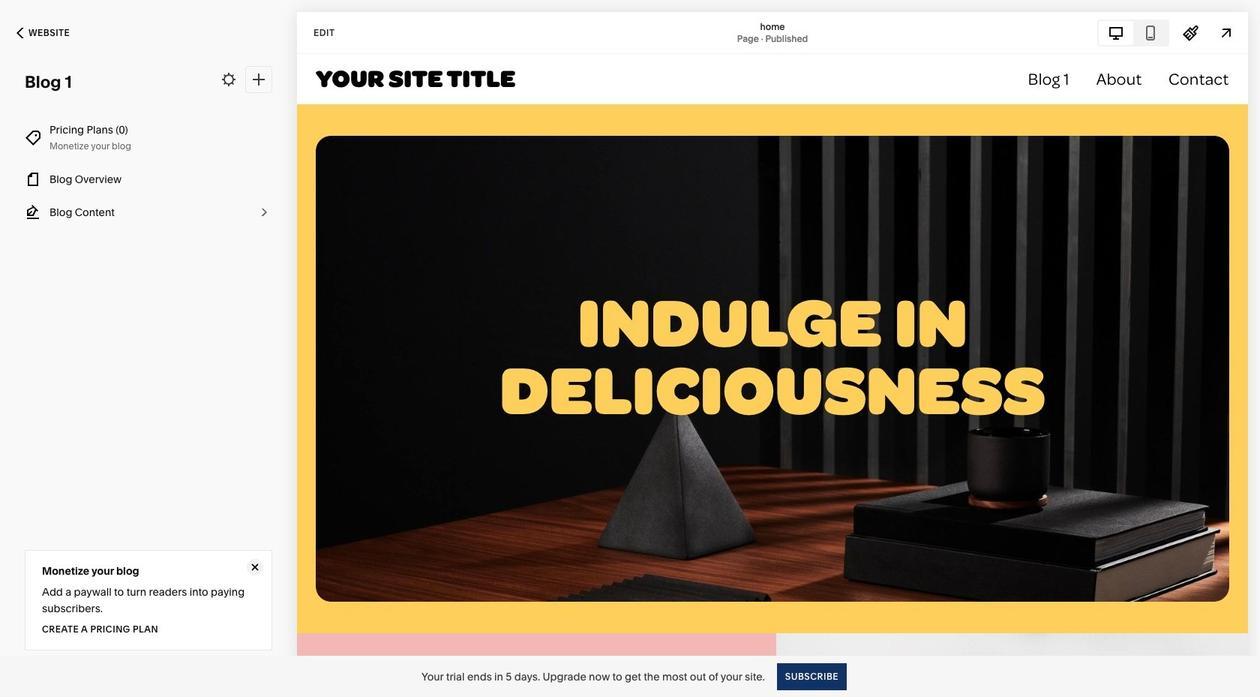 Task type: describe. For each thing, give the bounding box(es) containing it.
plus image
[[251, 71, 267, 88]]

page image
[[25, 171, 41, 188]]

settings image
[[221, 71, 237, 88]]

cross small image
[[247, 559, 263, 576]]

site preview image
[[1219, 24, 1235, 41]]



Task type: vqa. For each thing, say whether or not it's contained in the screenshot.
Navigation Title text field
no



Task type: locate. For each thing, give the bounding box(es) containing it.
tag image
[[25, 130, 41, 146]]

mobile image
[[1143, 24, 1159, 41]]

chevron small right image
[[256, 204, 272, 221]]

tab list
[[1099, 21, 1168, 45]]

style image
[[1183, 24, 1200, 41]]

blog image
[[25, 204, 41, 221]]

desktop image
[[1108, 24, 1125, 41]]



